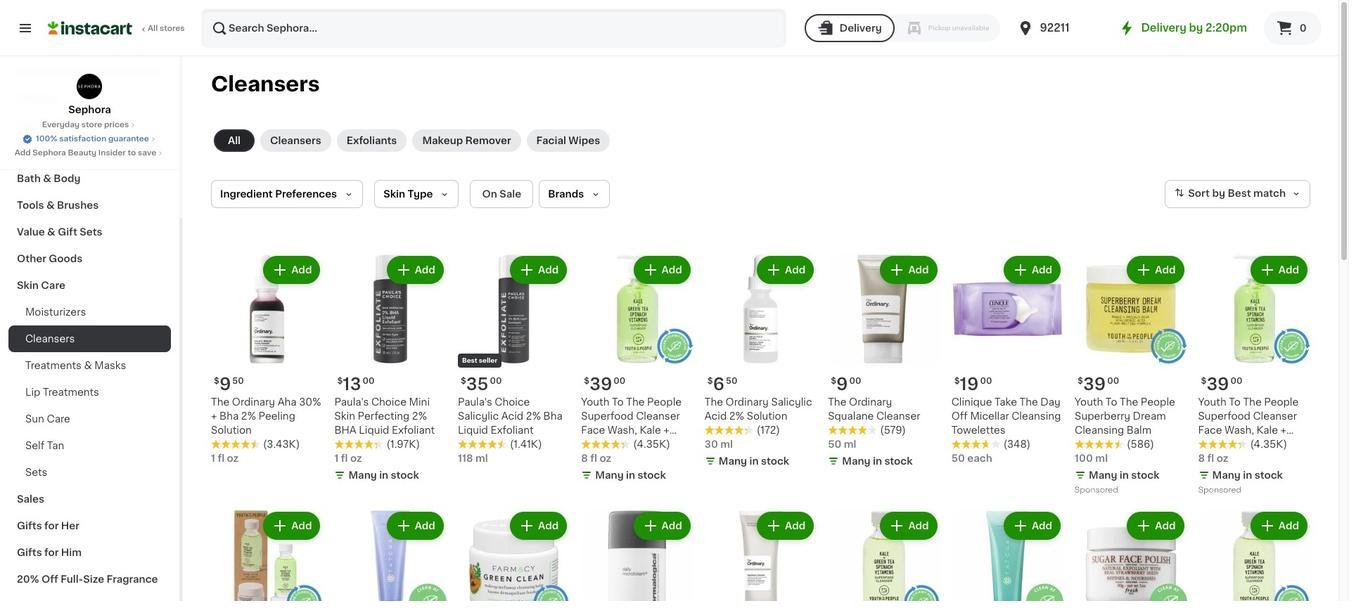 Task type: locate. For each thing, give the bounding box(es) containing it.
sets right gift
[[80, 227, 102, 237]]

paula's down 13
[[335, 398, 369, 408]]

0 vertical spatial salicylic
[[771, 398, 812, 408]]

★★★★★
[[828, 426, 878, 436], [828, 426, 878, 436], [705, 426, 754, 436], [705, 426, 754, 436], [211, 440, 260, 450], [211, 440, 260, 450], [335, 440, 384, 450], [335, 440, 384, 450], [581, 440, 631, 450], [581, 440, 631, 450], [1075, 440, 1124, 450], [1075, 440, 1124, 450], [458, 440, 507, 450], [458, 440, 507, 450], [952, 440, 1001, 450], [952, 440, 1001, 450], [1199, 440, 1248, 450], [1199, 440, 1248, 450]]

50 down squalane at the right bottom of page
[[828, 440, 842, 450]]

(586)
[[1127, 440, 1155, 450]]

2 choice from the left
[[495, 398, 530, 408]]

1 horizontal spatial wash,
[[1225, 426, 1255, 436]]

1 vertical spatial cleansing
[[1075, 426, 1125, 436]]

the inside the ordinary squalane cleanser
[[828, 398, 847, 408]]

2 horizontal spatial 39
[[1207, 377, 1230, 393]]

care
[[40, 120, 65, 130], [41, 281, 65, 291], [47, 414, 70, 424]]

sets link
[[8, 459, 171, 486]]

0 vertical spatial cleansers
[[211, 74, 320, 94]]

sephora logo image
[[76, 73, 103, 100]]

acid inside paula's choice salicylic acid 2% bha liquid exfoliant
[[501, 412, 524, 422]]

0 horizontal spatial paula's
[[335, 398, 369, 408]]

6 00 from the left
[[981, 377, 993, 386]]

1 vertical spatial makeup
[[422, 136, 463, 146]]

2 youth from the left
[[1075, 398, 1104, 408]]

5 $ from the left
[[1078, 377, 1084, 386]]

bha inside paula's choice salicylic acid 2% bha liquid exfoliant
[[544, 412, 563, 422]]

0 horizontal spatial youth to the people superfood cleanser face wash, kale + green tea spinach vitamins
[[581, 398, 682, 464]]

5 00 from the left
[[490, 377, 502, 386]]

salicylic inside "the ordinary salicylic acid 2% solution"
[[771, 398, 812, 408]]

the inside "the ordinary salicylic acid 2% solution"
[[705, 398, 723, 408]]

0 horizontal spatial makeup
[[17, 94, 58, 103]]

treatments & masks link
[[8, 353, 171, 379]]

& for brushes
[[46, 201, 55, 210]]

(579)
[[880, 426, 906, 436]]

cleansers link up the ingredient preferences dropdown button
[[260, 129, 331, 152]]

1 9 from the left
[[219, 377, 231, 393]]

2 cleanser from the left
[[877, 412, 921, 422]]

for inside "link"
[[44, 548, 59, 558]]

0 horizontal spatial face
[[581, 426, 605, 436]]

sort by
[[1189, 189, 1226, 199]]

2 for from the top
[[44, 548, 59, 558]]

2% up (1.41k)
[[526, 412, 541, 422]]

4 $ from the left
[[831, 377, 837, 386]]

cleansers link up treatments & masks
[[8, 326, 171, 353]]

0 vertical spatial sets
[[80, 227, 102, 237]]

choice up perfecting
[[371, 398, 407, 408]]

paula's choice salicylic acid 2% bha liquid exfoliant
[[458, 398, 563, 436]]

1 superfood from the left
[[581, 412, 634, 422]]

the ordinary aha 30% + bha 2% peeling solution
[[211, 398, 321, 436]]

2 wash, from the left
[[1225, 426, 1255, 436]]

liquid inside paula's choice salicylic acid 2% bha liquid exfoliant
[[458, 426, 488, 436]]

50 up the ordinary aha 30% + bha 2% peeling solution
[[232, 377, 244, 386]]

0 horizontal spatial to
[[612, 398, 624, 408]]

by for delivery
[[1189, 23, 1203, 33]]

sets down self
[[25, 468, 47, 478]]

by right sort in the right top of the page
[[1213, 189, 1226, 199]]

makeup inside "link"
[[17, 94, 58, 103]]

1 horizontal spatial 1
[[335, 454, 339, 464]]

1 horizontal spatial ordinary
[[726, 398, 769, 408]]

self
[[25, 441, 45, 451]]

0 horizontal spatial ordinary
[[232, 398, 275, 408]]

cleanser inside the ordinary squalane cleanser
[[877, 412, 921, 422]]

care up 100%
[[40, 120, 65, 130]]

solution up the (172)
[[747, 412, 788, 422]]

1 8 fl oz from the left
[[581, 454, 612, 464]]

2 exfoliant from the left
[[491, 426, 534, 436]]

& left gift
[[47, 227, 55, 237]]

1 bha from the left
[[220, 412, 239, 422]]

1 vertical spatial by
[[1213, 189, 1226, 199]]

0 horizontal spatial superfood
[[581, 412, 634, 422]]

1 horizontal spatial beauty
[[123, 67, 160, 77]]

paula's inside paula's choice mini skin perfecting 2% bha liquid exfoliant
[[335, 398, 369, 408]]

2% inside paula's choice salicylic acid 2% bha liquid exfoliant
[[526, 412, 541, 422]]

2 8 fl oz from the left
[[1199, 454, 1229, 464]]

1 horizontal spatial choice
[[495, 398, 530, 408]]

solution inside the ordinary aha 30% + bha 2% peeling solution
[[211, 426, 252, 436]]

lip treatments link
[[8, 379, 171, 406]]

3 youth from the left
[[1199, 398, 1227, 408]]

liquid down perfecting
[[359, 426, 389, 436]]

people inside youth to the people superberry dream cleansing balm
[[1141, 398, 1176, 408]]

by inside field
[[1213, 189, 1226, 199]]

2 people from the left
[[1141, 398, 1176, 408]]

makeup for makeup
[[17, 94, 58, 103]]

product group containing 35
[[458, 253, 570, 466]]

sephora up 'store'
[[68, 105, 111, 115]]

2% down mini
[[412, 412, 427, 422]]

2 paula's from the left
[[458, 398, 492, 408]]

cleansers up the "all" link
[[211, 74, 320, 94]]

& for gift
[[47, 227, 55, 237]]

ml right 30
[[721, 440, 733, 450]]

1 $ from the left
[[214, 377, 219, 386]]

1 fl oz for 9
[[211, 454, 239, 464]]

ingredient preferences
[[220, 189, 337, 199]]

treatments down treatments & masks
[[43, 388, 99, 398]]

best inside product group
[[462, 358, 478, 364]]

brands button
[[539, 180, 610, 208]]

1 vertical spatial fragrance
[[107, 575, 158, 585]]

makeup remover
[[422, 136, 511, 146]]

0 horizontal spatial off
[[41, 575, 58, 585]]

ordinary inside "the ordinary salicylic acid 2% solution"
[[726, 398, 769, 408]]

9 for $ 9 00
[[837, 377, 848, 393]]

0 horizontal spatial cleanser
[[636, 412, 680, 422]]

0 horizontal spatial (4.35k)
[[634, 440, 671, 450]]

2 2% from the left
[[412, 412, 427, 422]]

1 8 from the left
[[581, 454, 588, 464]]

1 gifts from the top
[[17, 521, 42, 531]]

product group
[[211, 253, 323, 466], [335, 253, 447, 486], [458, 253, 570, 466], [581, 253, 694, 486], [705, 253, 817, 472], [828, 253, 941, 472], [952, 253, 1064, 466], [1075, 253, 1187, 498], [1199, 253, 1311, 498], [211, 510, 323, 602], [335, 510, 447, 602], [458, 510, 570, 602], [581, 510, 694, 602], [705, 510, 817, 602], [828, 510, 941, 602], [952, 510, 1064, 602], [1075, 510, 1187, 602], [1199, 510, 1311, 602]]

beauty right ready
[[123, 67, 160, 77]]

0 vertical spatial skin
[[384, 189, 405, 199]]

0 horizontal spatial cleansers link
[[8, 326, 171, 353]]

None search field
[[201, 8, 786, 48]]

skin care link
[[8, 272, 171, 299]]

2% up 30 ml
[[730, 412, 744, 422]]

superberry
[[1075, 412, 1131, 422]]

gifts inside gifts for her link
[[17, 521, 42, 531]]

2:20pm
[[1206, 23, 1248, 33]]

skin up bha
[[335, 412, 355, 422]]

1 wash, from the left
[[608, 426, 637, 436]]

delivery inside button
[[840, 23, 882, 33]]

0 horizontal spatial sponsored badge image
[[1075, 487, 1118, 495]]

choice down $ 35 00
[[495, 398, 530, 408]]

facial
[[537, 136, 566, 146]]

0 vertical spatial for
[[44, 521, 59, 531]]

100%
[[36, 135, 57, 143]]

1 horizontal spatial superfood
[[1199, 412, 1251, 422]]

exfoliant up (1.41k)
[[491, 426, 534, 436]]

0 horizontal spatial all
[[148, 25, 158, 32]]

ml right 118
[[476, 454, 488, 464]]

Best match Sort by field
[[1165, 180, 1311, 208]]

00
[[363, 377, 375, 386], [614, 377, 626, 386], [850, 377, 862, 386], [1108, 377, 1120, 386], [490, 377, 502, 386], [981, 377, 993, 386], [1231, 377, 1243, 386]]

0 vertical spatial off
[[952, 412, 968, 422]]

bha for 9
[[220, 412, 239, 422]]

0 vertical spatial best
[[1228, 189, 1251, 199]]

1 horizontal spatial liquid
[[458, 426, 488, 436]]

1 vertical spatial solution
[[211, 426, 252, 436]]

add sephora beauty insider to save
[[15, 149, 156, 157]]

sephora inside 'link'
[[33, 149, 66, 157]]

paula's choice mini skin perfecting 2% bha liquid exfoliant
[[335, 398, 435, 436]]

save
[[138, 149, 156, 157]]

salicylic
[[771, 398, 812, 408], [458, 412, 499, 422]]

0 vertical spatial by
[[1189, 23, 1203, 33]]

aha
[[278, 398, 297, 408]]

0 horizontal spatial vitamins
[[581, 454, 624, 464]]

1 sponsored badge image from the left
[[1075, 487, 1118, 495]]

all left stores
[[148, 25, 158, 32]]

sephora down 100%
[[33, 149, 66, 157]]

1 the from the left
[[211, 398, 230, 408]]

1 horizontal spatial delivery
[[1142, 23, 1187, 33]]

delivery
[[1142, 23, 1187, 33], [840, 23, 882, 33]]

2 to from the left
[[1106, 398, 1118, 408]]

7 the from the left
[[1244, 398, 1262, 408]]

paula's for 35
[[458, 398, 492, 408]]

3 ordinary from the left
[[726, 398, 769, 408]]

& right tools
[[46, 201, 55, 210]]

ml down squalane at the right bottom of page
[[844, 440, 857, 450]]

2 horizontal spatial to
[[1229, 398, 1241, 408]]

1 horizontal spatial fragrance
[[107, 575, 158, 585]]

0 horizontal spatial youth
[[581, 398, 610, 408]]

0 vertical spatial solution
[[747, 412, 788, 422]]

$ 35 00
[[461, 377, 502, 393]]

off right 20% on the bottom left
[[41, 575, 58, 585]]

fragrance link
[[8, 139, 171, 165]]

1 39 from the left
[[590, 377, 612, 393]]

2 horizontal spatial skin
[[384, 189, 405, 199]]

0 horizontal spatial solution
[[211, 426, 252, 436]]

1 vertical spatial for
[[44, 548, 59, 558]]

3 oz from the left
[[600, 454, 612, 464]]

1 horizontal spatial skin
[[335, 412, 355, 422]]

0 horizontal spatial best
[[462, 358, 478, 364]]

off down clinique
[[952, 412, 968, 422]]

sponsored badge image
[[1075, 487, 1118, 495], [1199, 487, 1241, 495]]

& left masks
[[84, 361, 92, 371]]

1 horizontal spatial to
[[1106, 398, 1118, 408]]

holiday party ready beauty
[[17, 67, 160, 77]]

lip
[[25, 388, 40, 398]]

sephora
[[68, 105, 111, 115], [33, 149, 66, 157]]

cleansing down superberry
[[1075, 426, 1125, 436]]

& for body
[[43, 174, 51, 184]]

choice inside paula's choice mini skin perfecting 2% bha liquid exfoliant
[[371, 398, 407, 408]]

paula's
[[335, 398, 369, 408], [458, 398, 492, 408]]

by
[[1189, 23, 1203, 33], [1213, 189, 1226, 199]]

1 kale from the left
[[640, 426, 661, 436]]

paula's down the 35
[[458, 398, 492, 408]]

ml
[[844, 440, 857, 450], [721, 440, 733, 450], [1096, 454, 1108, 464], [476, 454, 488, 464]]

0 horizontal spatial spinach
[[634, 440, 674, 450]]

2 1 from the left
[[335, 454, 339, 464]]

1 vertical spatial cleansers
[[270, 136, 321, 146]]

add inside 'link'
[[15, 149, 31, 157]]

care for sun care
[[47, 414, 70, 424]]

0 horizontal spatial wash,
[[608, 426, 637, 436]]

1 green from the left
[[581, 440, 612, 450]]

1 horizontal spatial youth to the people superfood cleanser face wash, kale + green tea spinach vitamins
[[1199, 398, 1299, 464]]

choice for 13
[[371, 398, 407, 408]]

best left 'seller'
[[462, 358, 478, 364]]

1 horizontal spatial (4.35k)
[[1251, 440, 1288, 450]]

1 horizontal spatial off
[[952, 412, 968, 422]]

1 choice from the left
[[371, 398, 407, 408]]

other goods
[[17, 254, 83, 264]]

1 1 fl oz from the left
[[211, 454, 239, 464]]

50 right 6
[[726, 377, 738, 386]]

3 39 from the left
[[1207, 377, 1230, 393]]

cleansers link
[[260, 129, 331, 152], [8, 326, 171, 353]]

guarantee
[[108, 135, 149, 143]]

1 paula's from the left
[[335, 398, 369, 408]]

for left her
[[44, 521, 59, 531]]

3 00 from the left
[[850, 377, 862, 386]]

salicylic down the 35
[[458, 412, 499, 422]]

him
[[61, 548, 82, 558]]

1 ordinary from the left
[[232, 398, 275, 408]]

2 $ 39 00 from the left
[[1078, 377, 1120, 393]]

1 horizontal spatial youth
[[1075, 398, 1104, 408]]

0 horizontal spatial delivery
[[840, 23, 882, 33]]

2 vertical spatial care
[[47, 414, 70, 424]]

4 fl from the left
[[1208, 454, 1215, 464]]

20% off full-size fragrance
[[17, 575, 158, 585]]

solution down $ 9 50
[[211, 426, 252, 436]]

delivery by 2:20pm
[[1142, 23, 1248, 33]]

1 00 from the left
[[363, 377, 375, 386]]

all stores link
[[48, 8, 186, 48]]

makeup for makeup remover
[[422, 136, 463, 146]]

paula's inside paula's choice salicylic acid 2% bha liquid exfoliant
[[458, 398, 492, 408]]

2 liquid from the left
[[458, 426, 488, 436]]

choice inside paula's choice salicylic acid 2% bha liquid exfoliant
[[495, 398, 530, 408]]

0 vertical spatial sephora
[[68, 105, 111, 115]]

6 the from the left
[[1020, 398, 1038, 408]]

treatments
[[25, 361, 82, 371], [43, 388, 99, 398]]

1
[[211, 454, 215, 464], [335, 454, 339, 464]]

8 $ from the left
[[955, 377, 960, 386]]

all stores
[[148, 25, 185, 32]]

bha inside the ordinary aha 30% + bha 2% peeling solution
[[220, 412, 239, 422]]

1 liquid from the left
[[359, 426, 389, 436]]

skin for skin care
[[17, 281, 39, 291]]

5 the from the left
[[705, 398, 723, 408]]

1 horizontal spatial people
[[1141, 398, 1176, 408]]

cleansing down day
[[1012, 412, 1061, 422]]

39
[[590, 377, 612, 393], [1084, 377, 1106, 393], [1207, 377, 1230, 393]]

green
[[581, 440, 612, 450], [1199, 440, 1229, 450]]

1 to from the left
[[612, 398, 624, 408]]

$ inside $ 13 00
[[337, 377, 343, 386]]

0 vertical spatial care
[[40, 120, 65, 130]]

2 sponsored badge image from the left
[[1199, 487, 1241, 495]]

1 (4.35k) from the left
[[634, 440, 671, 450]]

50 left each
[[952, 454, 965, 464]]

2 fl from the left
[[341, 454, 348, 464]]

ordinary down $ 6 50
[[726, 398, 769, 408]]

1 horizontal spatial 8 fl oz
[[1199, 454, 1229, 464]]

2 gifts from the top
[[17, 548, 42, 558]]

service type group
[[805, 14, 1001, 42]]

1 down the ordinary aha 30% + bha 2% peeling solution
[[211, 454, 215, 464]]

best
[[1228, 189, 1251, 199], [462, 358, 478, 364]]

best left match
[[1228, 189, 1251, 199]]

00 inside $ 35 00
[[490, 377, 502, 386]]

13
[[343, 377, 361, 393]]

0 horizontal spatial $ 39 00
[[584, 377, 626, 393]]

1 down bha
[[335, 454, 339, 464]]

acid inside "the ordinary salicylic acid 2% solution"
[[705, 412, 727, 422]]

0 horizontal spatial 8 fl oz
[[581, 454, 612, 464]]

ordinary inside the ordinary squalane cleanser
[[849, 398, 892, 408]]

& for masks
[[84, 361, 92, 371]]

skin down other
[[17, 281, 39, 291]]

for left the him
[[44, 548, 59, 558]]

liquid up 118 ml
[[458, 426, 488, 436]]

2 (4.35k) from the left
[[1251, 440, 1288, 450]]

1 vertical spatial cleansers link
[[8, 326, 171, 353]]

skin left type
[[384, 189, 405, 199]]

2% inside "the ordinary salicylic acid 2% solution"
[[730, 412, 744, 422]]

solution inside "the ordinary salicylic acid 2% solution"
[[747, 412, 788, 422]]

care right sun
[[47, 414, 70, 424]]

cleansing
[[1012, 412, 1061, 422], [1075, 426, 1125, 436]]

1 tea from the left
[[614, 440, 632, 450]]

best for best match
[[1228, 189, 1251, 199]]

0 horizontal spatial fragrance
[[17, 147, 68, 157]]

1 fl oz down bha
[[335, 454, 362, 464]]

fragrance down 100%
[[17, 147, 68, 157]]

gifts for him link
[[8, 540, 171, 566]]

9 up the ordinary aha 30% + bha 2% peeling solution
[[219, 377, 231, 393]]

00 inside $ 9 00
[[850, 377, 862, 386]]

1 horizontal spatial cleanser
[[877, 412, 921, 422]]

1 horizontal spatial exfoliant
[[491, 426, 534, 436]]

makeup left remover
[[422, 136, 463, 146]]

6 $ from the left
[[461, 377, 466, 386]]

1 horizontal spatial 9
[[837, 377, 848, 393]]

9 $ from the left
[[1202, 377, 1207, 386]]

3 2% from the left
[[526, 412, 541, 422]]

0 horizontal spatial 8
[[581, 454, 588, 464]]

sales
[[17, 495, 44, 505]]

1 vertical spatial care
[[41, 281, 65, 291]]

0 horizontal spatial +
[[211, 412, 217, 422]]

acid up 30 ml
[[705, 412, 727, 422]]

lip treatments
[[25, 388, 99, 398]]

ordinary up squalane at the right bottom of page
[[849, 398, 892, 408]]

makeup down holiday
[[17, 94, 58, 103]]

4 the from the left
[[1120, 398, 1139, 408]]

delivery for delivery
[[840, 23, 882, 33]]

ordinary for $ 9 50
[[232, 398, 275, 408]]

skin type
[[384, 189, 433, 199]]

ordinary for $ 9 00
[[849, 398, 892, 408]]

gifts for her link
[[8, 513, 171, 540]]

1 horizontal spatial green
[[1199, 440, 1229, 450]]

0 vertical spatial cleansing
[[1012, 412, 1061, 422]]

tools & brushes link
[[8, 192, 171, 219]]

ml right 100
[[1096, 454, 1108, 464]]

cleansing inside clinique take the day off micellar cleansing towelettes
[[1012, 412, 1061, 422]]

1 exfoliant from the left
[[392, 426, 435, 436]]

0 vertical spatial makeup
[[17, 94, 58, 103]]

1 horizontal spatial all
[[228, 136, 241, 146]]

1 horizontal spatial kale
[[1257, 426, 1279, 436]]

2 horizontal spatial people
[[1265, 398, 1299, 408]]

gifts down sales on the bottom left of page
[[17, 521, 42, 531]]

1 2% from the left
[[241, 412, 256, 422]]

salicylic up the (172)
[[771, 398, 812, 408]]

2 horizontal spatial youth
[[1199, 398, 1227, 408]]

tea
[[614, 440, 632, 450], [1232, 440, 1249, 450]]

2 bha from the left
[[544, 412, 563, 422]]

best inside best match sort by field
[[1228, 189, 1251, 199]]

&
[[43, 174, 51, 184], [46, 201, 55, 210], [47, 227, 55, 237], [84, 361, 92, 371]]

2%
[[241, 412, 256, 422], [412, 412, 427, 422], [526, 412, 541, 422], [730, 412, 744, 422]]

1 vertical spatial all
[[228, 136, 241, 146]]

1 horizontal spatial tea
[[1232, 440, 1249, 450]]

1 horizontal spatial 8
[[1199, 454, 1205, 464]]

0 vertical spatial cleansers link
[[260, 129, 331, 152]]

39 for sponsored badge "image" corresponding to ml
[[1084, 377, 1106, 393]]

1 for from the top
[[44, 521, 59, 531]]

gifts inside 'gifts for him' "link"
[[17, 548, 42, 558]]

1 people from the left
[[647, 398, 682, 408]]

care for hair care
[[40, 120, 65, 130]]

exfoliants link
[[337, 129, 407, 152]]

beauty down satisfaction
[[68, 149, 97, 157]]

7 $ from the left
[[708, 377, 713, 386]]

1 horizontal spatial paula's
[[458, 398, 492, 408]]

$ inside $ 9 50
[[214, 377, 219, 386]]

1 horizontal spatial by
[[1213, 189, 1226, 199]]

$ 39 00
[[584, 377, 626, 393], [1078, 377, 1120, 393], [1202, 377, 1243, 393]]

cleansers
[[211, 74, 320, 94], [270, 136, 321, 146], [25, 334, 75, 344]]

2 9 from the left
[[837, 377, 848, 393]]

ordinary inside the ordinary aha 30% + bha 2% peeling solution
[[232, 398, 275, 408]]

3 the from the left
[[828, 398, 847, 408]]

match
[[1254, 189, 1286, 199]]

2% left peeling
[[241, 412, 256, 422]]

full-
[[61, 575, 83, 585]]

1 horizontal spatial makeup
[[422, 136, 463, 146]]

product group containing 19
[[952, 253, 1064, 466]]

1 fl from the left
[[218, 454, 225, 464]]

salicylic inside paula's choice salicylic acid 2% bha liquid exfoliant
[[458, 412, 499, 422]]

by left 2:20pm
[[1189, 23, 1203, 33]]

4 2% from the left
[[730, 412, 744, 422]]

sales link
[[8, 486, 171, 513]]

2 $ from the left
[[337, 377, 343, 386]]

paula's for 13
[[335, 398, 369, 408]]

1 horizontal spatial bha
[[544, 412, 563, 422]]

ml for 39
[[1096, 454, 1108, 464]]

acid for 6
[[705, 412, 727, 422]]

1 horizontal spatial acid
[[705, 412, 727, 422]]

bath & body link
[[8, 165, 171, 192]]

gifts up 20% on the bottom left
[[17, 548, 42, 558]]

cleansers down moisturizers
[[25, 334, 75, 344]]

instacart logo image
[[48, 20, 132, 37]]

$ inside $ 6 50
[[708, 377, 713, 386]]

delivery button
[[805, 14, 895, 42]]

1 1 from the left
[[211, 454, 215, 464]]

gifts
[[17, 521, 42, 531], [17, 548, 42, 558]]

0 horizontal spatial 1
[[211, 454, 215, 464]]

1 youth to the people superfood cleanser face wash, kale + green tea spinach vitamins from the left
[[581, 398, 682, 464]]

best match
[[1228, 189, 1286, 199]]

1 horizontal spatial best
[[1228, 189, 1251, 199]]

0 vertical spatial all
[[148, 25, 158, 32]]

50 inside $ 9 50
[[232, 377, 244, 386]]

2 the from the left
[[626, 398, 645, 408]]

0 horizontal spatial kale
[[640, 426, 661, 436]]

satisfaction
[[59, 135, 106, 143]]

& right bath
[[43, 174, 51, 184]]

9 up squalane at the right bottom of page
[[837, 377, 848, 393]]

1 horizontal spatial salicylic
[[771, 398, 812, 408]]

treatments up lip treatments
[[25, 361, 82, 371]]

9 for $ 9 50
[[219, 377, 231, 393]]

1 horizontal spatial face
[[1199, 426, 1223, 436]]

brushes
[[57, 201, 99, 210]]

1 for 9
[[211, 454, 215, 464]]

exfoliant up (1.97k)
[[392, 426, 435, 436]]

many
[[842, 457, 871, 467], [719, 457, 747, 467], [349, 471, 377, 481], [596, 471, 624, 481], [1089, 471, 1118, 481], [1213, 471, 1241, 481]]

care up moisturizers
[[41, 281, 65, 291]]

100% satisfaction guarantee
[[36, 135, 149, 143]]

to inside youth to the people superberry dream cleansing balm
[[1106, 398, 1118, 408]]

ordinary up peeling
[[232, 398, 275, 408]]

fragrance right size
[[107, 575, 158, 585]]

1 vertical spatial beauty
[[68, 149, 97, 157]]

sponsored badge image for ml
[[1075, 487, 1118, 495]]

cleansers up the ingredient preferences dropdown button
[[270, 136, 321, 146]]

1 fl oz down the ordinary aha 30% + bha 2% peeling solution
[[211, 454, 239, 464]]

gifts for her
[[17, 521, 80, 531]]

makeup
[[17, 94, 58, 103], [422, 136, 463, 146]]

all up ingredient
[[228, 136, 241, 146]]

hair care
[[17, 120, 65, 130]]

2 ordinary from the left
[[849, 398, 892, 408]]

skin care
[[17, 281, 65, 291]]

acid up (1.41k)
[[501, 412, 524, 422]]

0 horizontal spatial cleansing
[[1012, 412, 1061, 422]]

+ inside the ordinary aha 30% + bha 2% peeling solution
[[211, 412, 217, 422]]

cleansing inside youth to the people superberry dream cleansing balm
[[1075, 426, 1125, 436]]

0 vertical spatial gifts
[[17, 521, 42, 531]]

skin inside dropdown button
[[384, 189, 405, 199]]

2 39 from the left
[[1084, 377, 1106, 393]]



Task type: describe. For each thing, give the bounding box(es) containing it.
2 00 from the left
[[614, 377, 626, 386]]

4 00 from the left
[[1108, 377, 1120, 386]]

00 inside $ 19 00
[[981, 377, 993, 386]]

all for all
[[228, 136, 241, 146]]

0 horizontal spatial sets
[[25, 468, 47, 478]]

prices
[[104, 121, 129, 129]]

body
[[54, 174, 81, 184]]

2% inside paula's choice mini skin perfecting 2% bha liquid exfoliant
[[412, 412, 427, 422]]

micellar
[[971, 412, 1010, 422]]

holiday
[[17, 67, 56, 77]]

tan
[[47, 441, 64, 451]]

3 to from the left
[[1229, 398, 1241, 408]]

sephora link
[[68, 73, 111, 117]]

product group containing 13
[[335, 253, 447, 486]]

$ inside $ 19 00
[[955, 377, 960, 386]]

$ 13 00
[[337, 377, 375, 393]]

$ 19 00
[[955, 377, 993, 393]]

gift
[[58, 227, 77, 237]]

2 oz from the left
[[350, 454, 362, 464]]

bha for 35
[[544, 412, 563, 422]]

100% satisfaction guarantee button
[[22, 131, 158, 145]]

balm
[[1127, 426, 1152, 436]]

on sale
[[482, 189, 522, 199]]

1 spinach from the left
[[634, 440, 674, 450]]

everyday store prices
[[42, 121, 129, 129]]

ml for 35
[[476, 454, 488, 464]]

2 vertical spatial cleansers
[[25, 334, 75, 344]]

salicylic for 35
[[458, 412, 499, 422]]

care for skin care
[[41, 281, 65, 291]]

sale
[[500, 189, 522, 199]]

gifts for him
[[17, 548, 82, 558]]

cleansing for 39
[[1075, 426, 1125, 436]]

brands
[[548, 189, 584, 199]]

all link
[[214, 129, 255, 152]]

3 people from the left
[[1265, 398, 1299, 408]]

1 face from the left
[[581, 426, 605, 436]]

20%
[[17, 575, 39, 585]]

00 inside $ 13 00
[[363, 377, 375, 386]]

100
[[1075, 454, 1093, 464]]

50 ml
[[828, 440, 857, 450]]

ml for 9
[[844, 440, 857, 450]]

stores
[[160, 25, 185, 32]]

3 $ from the left
[[584, 377, 590, 386]]

sun
[[25, 414, 44, 424]]

acid for 35
[[501, 412, 524, 422]]

sort
[[1189, 189, 1210, 199]]

$ 6 50
[[708, 377, 738, 393]]

delivery for delivery by 2:20pm
[[1142, 23, 1187, 33]]

choice for 35
[[495, 398, 530, 408]]

beauty inside 'link'
[[68, 149, 97, 157]]

2 green from the left
[[1199, 440, 1229, 450]]

2 8 from the left
[[1199, 454, 1205, 464]]

sponsored badge image for fl
[[1199, 487, 1241, 495]]

2 vitamins from the left
[[1199, 454, 1241, 464]]

other goods link
[[8, 246, 171, 272]]

3 cleanser from the left
[[1253, 412, 1298, 422]]

1 vitamins from the left
[[581, 454, 624, 464]]

all for all stores
[[148, 25, 158, 32]]

size
[[83, 575, 104, 585]]

0
[[1300, 23, 1307, 33]]

best seller
[[462, 358, 498, 364]]

treatments & masks
[[25, 361, 126, 371]]

bha
[[335, 426, 357, 436]]

youth inside youth to the people superberry dream cleansing balm
[[1075, 398, 1104, 408]]

2 youth to the people superfood cleanser face wash, kale + green tea spinach vitamins from the left
[[1199, 398, 1299, 464]]

party
[[59, 67, 86, 77]]

value & gift sets link
[[8, 219, 171, 246]]

exfoliant inside paula's choice mini skin perfecting 2% bha liquid exfoliant
[[392, 426, 435, 436]]

gifts for gifts for her
[[17, 521, 42, 531]]

on sale button
[[470, 180, 534, 208]]

1 youth from the left
[[581, 398, 610, 408]]

7 00 from the left
[[1231, 377, 1243, 386]]

clinique take the day off micellar cleansing towelettes
[[952, 398, 1061, 436]]

35
[[466, 377, 489, 393]]

clinique
[[952, 398, 992, 408]]

0 button
[[1264, 11, 1322, 45]]

the inside youth to the people superberry dream cleansing balm
[[1120, 398, 1139, 408]]

cleansing for 19
[[1012, 412, 1061, 422]]

2 horizontal spatial +
[[1281, 426, 1287, 436]]

ml for 6
[[721, 440, 733, 450]]

hair care link
[[8, 112, 171, 139]]

50 inside $ 6 50
[[726, 377, 738, 386]]

ordinary for $ 6 50
[[726, 398, 769, 408]]

1 horizontal spatial +
[[664, 426, 670, 436]]

20% off full-size fragrance link
[[8, 566, 171, 593]]

sun care
[[25, 414, 70, 424]]

50 each
[[952, 454, 993, 464]]

118 ml
[[458, 454, 488, 464]]

moisturizers
[[25, 307, 86, 317]]

118
[[458, 454, 473, 464]]

2 face from the left
[[1199, 426, 1223, 436]]

add sephora beauty insider to save link
[[15, 148, 165, 159]]

2 spinach from the left
[[1251, 440, 1291, 450]]

hair
[[17, 120, 38, 130]]

3 $ 39 00 from the left
[[1202, 377, 1243, 393]]

1 oz from the left
[[227, 454, 239, 464]]

salicylic for 6
[[771, 398, 812, 408]]

1 cleanser from the left
[[636, 412, 680, 422]]

off inside clinique take the day off micellar cleansing towelettes
[[952, 412, 968, 422]]

skin inside paula's choice mini skin perfecting 2% bha liquid exfoliant
[[335, 412, 355, 422]]

ingredient
[[220, 189, 273, 199]]

30%
[[299, 398, 321, 408]]

2 superfood from the left
[[1199, 412, 1251, 422]]

each
[[968, 454, 993, 464]]

92211 button
[[1018, 8, 1102, 48]]

on
[[482, 189, 497, 199]]

gifts for gifts for him
[[17, 548, 42, 558]]

liquid inside paula's choice mini skin perfecting 2% bha liquid exfoliant
[[359, 426, 389, 436]]

for for him
[[44, 548, 59, 558]]

facial wipes link
[[527, 129, 610, 152]]

value & gift sets
[[17, 227, 102, 237]]

the inside the ordinary aha 30% + bha 2% peeling solution
[[211, 398, 230, 408]]

everyday store prices link
[[42, 120, 137, 131]]

the inside clinique take the day off micellar cleansing towelettes
[[1020, 398, 1038, 408]]

the ordinary salicylic acid 2% solution
[[705, 398, 812, 422]]

1 vertical spatial off
[[41, 575, 58, 585]]

30 ml
[[705, 440, 733, 450]]

$ 9 50
[[214, 377, 244, 393]]

(1.41k)
[[510, 440, 542, 450]]

value
[[17, 227, 45, 237]]

1 vertical spatial treatments
[[43, 388, 99, 398]]

$ inside $ 35 00
[[461, 377, 466, 386]]

39 for sponsored badge "image" corresponding to fl
[[1207, 377, 1230, 393]]

0 vertical spatial fragrance
[[17, 147, 68, 157]]

her
[[61, 521, 80, 531]]

2 tea from the left
[[1232, 440, 1249, 450]]

(172)
[[757, 426, 780, 436]]

1 horizontal spatial sets
[[80, 227, 102, 237]]

1 fl oz for 13
[[335, 454, 362, 464]]

ingredient preferences button
[[211, 180, 363, 208]]

by for sort
[[1213, 189, 1226, 199]]

mini
[[409, 398, 430, 408]]

2 kale from the left
[[1257, 426, 1279, 436]]

ready
[[88, 67, 121, 77]]

store
[[81, 121, 102, 129]]

day
[[1041, 398, 1061, 408]]

goods
[[49, 254, 83, 264]]

for for her
[[44, 521, 59, 531]]

remover
[[466, 136, 511, 146]]

product group containing 6
[[705, 253, 817, 472]]

self tan
[[25, 441, 64, 451]]

1 for 13
[[335, 454, 339, 464]]

insider
[[98, 149, 126, 157]]

tools
[[17, 201, 44, 210]]

1 horizontal spatial sephora
[[68, 105, 111, 115]]

$ inside $ 9 00
[[831, 377, 837, 386]]

1 $ 39 00 from the left
[[584, 377, 626, 393]]

4 oz from the left
[[1217, 454, 1229, 464]]

best for best seller
[[462, 358, 478, 364]]

skin for skin type
[[384, 189, 405, 199]]

2% inside the ordinary aha 30% + bha 2% peeling solution
[[241, 412, 256, 422]]

wipes
[[569, 136, 600, 146]]

type
[[408, 189, 433, 199]]

moisturizers link
[[8, 299, 171, 326]]

0 vertical spatial treatments
[[25, 361, 82, 371]]

exfoliant inside paula's choice salicylic acid 2% bha liquid exfoliant
[[491, 426, 534, 436]]

Search field
[[203, 10, 785, 46]]

3 fl from the left
[[591, 454, 597, 464]]

seller
[[479, 358, 498, 364]]

self tan link
[[8, 433, 171, 459]]



Task type: vqa. For each thing, say whether or not it's contained in the screenshot.
Cleansers
yes



